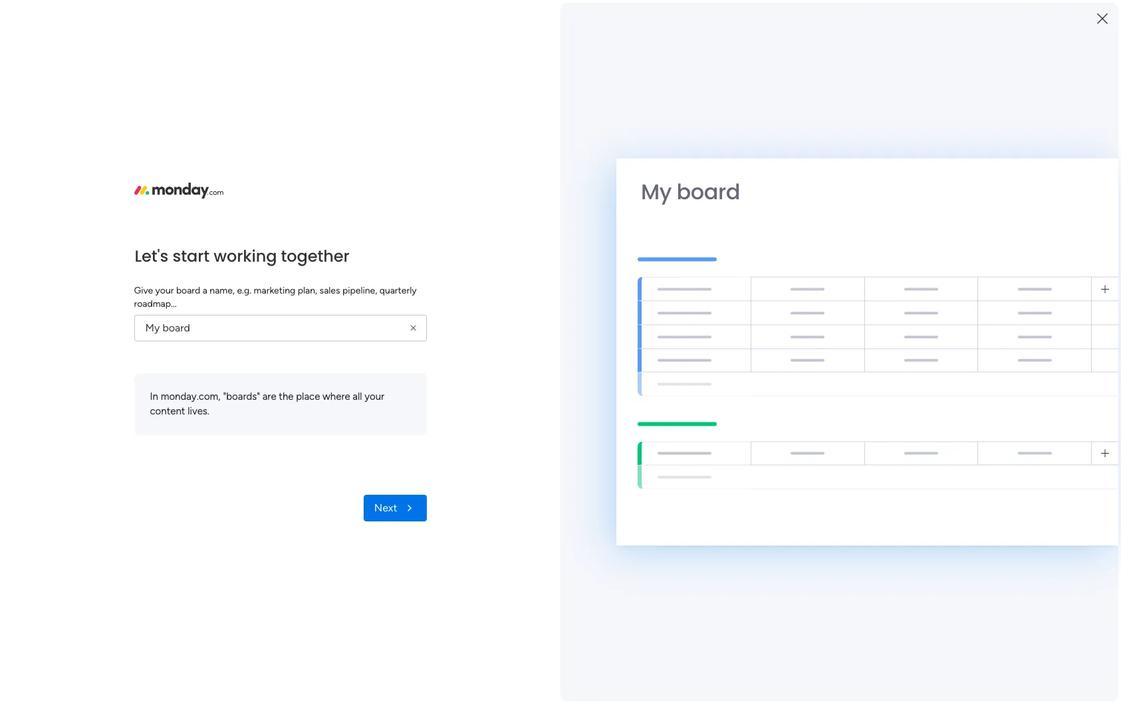 Task type: describe. For each thing, give the bounding box(es) containing it.
learn & get inspired
[[908, 479, 1004, 492]]

apps image
[[975, 9, 989, 23]]

all
[[353, 391, 362, 403]]

notifications
[[1014, 157, 1072, 169]]

explore templates
[[965, 436, 1051, 449]]

place
[[296, 391, 320, 403]]

workspace image
[[227, 401, 259, 433]]

made
[[947, 407, 974, 419]]

search everything image
[[1008, 9, 1021, 23]]

setup account link
[[928, 122, 1108, 137]]

where
[[323, 391, 350, 403]]

setup
[[942, 124, 968, 136]]

workspaces navigation
[[9, 129, 130, 151]]

logo image
[[134, 183, 223, 199]]

this workspace is empty. join this workspace to create content.
[[24, 179, 146, 219]]

templates inside explore templates button
[[1003, 436, 1051, 449]]

circle o image for upload
[[928, 142, 937, 152]]

close my workspaces image
[[205, 362, 221, 378]]

1 horizontal spatial main
[[327, 265, 347, 277]]

getting started element
[[908, 504, 1108, 557]]

in
[[150, 391, 158, 403]]

name,
[[210, 285, 235, 296]]

boost your workflow in minutes with ready-made templates
[[916, 391, 1089, 419]]

work
[[239, 265, 259, 277]]

my for my workspaces
[[224, 362, 241, 377]]

help center element
[[908, 568, 1108, 621]]

this
[[43, 193, 59, 204]]

roadmap...
[[134, 298, 177, 310]]

invite members image
[[946, 9, 960, 23]]

component image
[[222, 264, 234, 276]]

notifications image
[[888, 9, 901, 23]]

templates image image
[[920, 287, 1096, 379]]

this
[[33, 179, 50, 190]]

learn how monday.com works
[[961, 533, 1087, 544]]

content.
[[67, 208, 102, 219]]

working
[[214, 245, 277, 267]]

enable
[[942, 157, 972, 169]]

ready-
[[916, 407, 947, 419]]

create
[[119, 193, 146, 204]]

inspired
[[966, 479, 1004, 492]]

1 horizontal spatial board
[[677, 177, 740, 206]]

main inside main workspace "button"
[[269, 402, 294, 417]]

monday.com,
[[161, 391, 221, 403]]

photo
[[998, 141, 1025, 152]]

enable desktop notifications
[[942, 157, 1072, 169]]

is
[[99, 179, 106, 190]]

to
[[108, 193, 117, 204]]

give your board a name, e.g. marketing plan, sales pipeline, quarterly roadmap...
[[134, 285, 417, 310]]

how
[[986, 533, 1004, 544]]

empty.
[[108, 179, 137, 190]]

upload
[[942, 141, 973, 152]]

boost
[[916, 391, 944, 403]]

main workspace button
[[213, 388, 534, 447]]

together
[[281, 245, 349, 267]]

marketing
[[254, 285, 295, 296]]

minutes
[[1028, 391, 1066, 403]]



Task type: locate. For each thing, give the bounding box(es) containing it.
learn for learn how monday.com works
[[961, 533, 984, 544]]

management
[[280, 243, 344, 256]]

in
[[1017, 391, 1025, 403]]

0 horizontal spatial board
[[176, 285, 200, 296]]

your right 'all'
[[365, 391, 384, 403]]

give
[[134, 285, 153, 296]]

1 horizontal spatial my
[[641, 177, 671, 206]]

workspace right the
[[297, 402, 355, 417]]

upload your photo
[[942, 141, 1025, 152]]

templates inside boost your workflow in minutes with ready-made templates
[[977, 407, 1024, 419]]

sales
[[320, 285, 340, 296]]

my
[[641, 177, 671, 206], [224, 362, 241, 377]]

circle o image inside upload your photo link
[[928, 142, 937, 152]]

are
[[262, 391, 276, 403]]

plan,
[[298, 285, 317, 296]]

quarterly
[[380, 285, 417, 296]]

help image
[[1037, 9, 1051, 23]]

circle o image
[[928, 142, 937, 152], [928, 159, 937, 169]]

0 vertical spatial board
[[677, 177, 740, 206]]

your
[[155, 285, 174, 296], [365, 391, 384, 403], [947, 391, 968, 403]]

join
[[24, 193, 41, 204]]

next
[[374, 502, 397, 515]]

explore
[[965, 436, 1001, 449]]

enable desktop notifications link
[[928, 156, 1108, 171]]

0 vertical spatial circle o image
[[928, 142, 937, 152]]

0 vertical spatial main
[[327, 265, 347, 277]]

2 circle o image from the top
[[928, 159, 937, 169]]

work management > main workspace
[[239, 265, 394, 277]]

0 horizontal spatial my
[[224, 362, 241, 377]]

main right >
[[327, 265, 347, 277]]

main
[[327, 265, 347, 277], [269, 402, 294, 417]]

0 vertical spatial learn
[[908, 479, 935, 492]]

>
[[318, 265, 324, 277]]

workspace inside "button"
[[297, 402, 355, 417]]

my for my board
[[641, 177, 671, 206]]

workflow
[[971, 391, 1014, 403]]

circle o image down check circle icon on the right
[[928, 142, 937, 152]]

learn for learn & get inspired
[[908, 479, 935, 492]]

help center
[[961, 582, 1011, 593]]

your up roadmap...
[[155, 285, 174, 296]]

learn left how
[[961, 533, 984, 544]]

1 vertical spatial learn
[[961, 533, 984, 544]]

your for give
[[155, 285, 174, 296]]

my workspaces
[[224, 362, 310, 377]]

your inside give your board a name, e.g. marketing plan, sales pipeline, quarterly roadmap...
[[155, 285, 174, 296]]

management
[[261, 265, 316, 277]]

main workspace
[[269, 402, 355, 417]]

account
[[971, 124, 1009, 136]]

monday.com
[[1006, 533, 1060, 544]]

learn inside getting started element
[[961, 533, 984, 544]]

inbox image
[[917, 9, 930, 23]]

your
[[976, 141, 996, 152]]

let's start working together
[[135, 245, 349, 267]]

your for boost
[[947, 391, 968, 403]]

upload your photo link
[[928, 139, 1108, 154]]

setup account
[[942, 124, 1009, 136]]

workspace up the this
[[52, 179, 97, 190]]

your inside in monday.com, "boards" are the place where all your content lives.
[[365, 391, 384, 403]]

0 vertical spatial templates
[[977, 407, 1024, 419]]

workspace
[[52, 179, 97, 190], [61, 193, 106, 204], [349, 265, 394, 277], [297, 402, 355, 417]]

templates down workflow
[[977, 407, 1024, 419]]

1 vertical spatial templates
[[1003, 436, 1051, 449]]

works
[[1062, 533, 1087, 544]]

1 vertical spatial board
[[176, 285, 200, 296]]

&
[[938, 479, 944, 492]]

start
[[173, 245, 210, 267]]

the
[[279, 391, 294, 403]]

templates right explore
[[1003, 436, 1051, 449]]

1 vertical spatial main
[[269, 402, 294, 417]]

circle o image left enable
[[928, 159, 937, 169]]

learn left &
[[908, 479, 935, 492]]

help
[[961, 582, 981, 593]]

project
[[241, 243, 277, 256]]

lives.
[[188, 406, 209, 418]]

1 horizontal spatial your
[[365, 391, 384, 403]]

0 horizontal spatial learn
[[908, 479, 935, 492]]

workspace up pipeline,
[[349, 265, 394, 277]]

a
[[203, 285, 207, 296]]

check circle image
[[928, 125, 937, 135]]

next button
[[364, 495, 427, 522]]

0 horizontal spatial your
[[155, 285, 174, 296]]

workspace up content.
[[61, 193, 106, 204]]

workspaces
[[244, 362, 310, 377]]

pipeline,
[[342, 285, 377, 296]]

1 horizontal spatial learn
[[961, 533, 984, 544]]

let's
[[135, 245, 168, 267]]

"boards"
[[223, 391, 260, 403]]

circle o image for enable
[[928, 159, 937, 169]]

your up "made"
[[947, 391, 968, 403]]

learn
[[908, 479, 935, 492], [961, 533, 984, 544]]

Give your board a name, e.g. marketing plan, sales pipeline, quarterly roadmap... text field
[[134, 315, 427, 341]]

project management
[[241, 243, 344, 256]]

templates
[[977, 407, 1024, 419], [1003, 436, 1051, 449]]

my board
[[641, 177, 740, 206]]

content
[[150, 406, 185, 418]]

get
[[947, 479, 963, 492]]

with
[[1069, 391, 1089, 403]]

center
[[983, 582, 1011, 593]]

1 circle o image from the top
[[928, 142, 937, 152]]

in monday.com, "boards" are the place where all your content lives.
[[150, 391, 384, 418]]

0 horizontal spatial main
[[269, 402, 294, 417]]

2 horizontal spatial your
[[947, 391, 968, 403]]

explore templates button
[[916, 429, 1100, 456]]

board inside give your board a name, e.g. marketing plan, sales pipeline, quarterly roadmap...
[[176, 285, 200, 296]]

1 vertical spatial circle o image
[[928, 159, 937, 169]]

1 vertical spatial my
[[224, 362, 241, 377]]

board
[[677, 177, 740, 206], [176, 285, 200, 296]]

desktop
[[974, 157, 1011, 169]]

main left place
[[269, 402, 294, 417]]

your inside boost your workflow in minutes with ready-made templates
[[947, 391, 968, 403]]

public board image
[[222, 243, 237, 257]]

0 vertical spatial my
[[641, 177, 671, 206]]

jacob simon image
[[1084, 5, 1105, 27]]

e.g.
[[237, 285, 251, 296]]

circle o image inside enable desktop notifications link
[[928, 159, 937, 169]]



Task type: vqa. For each thing, say whether or not it's contained in the screenshot.
Back to workspace image
no



